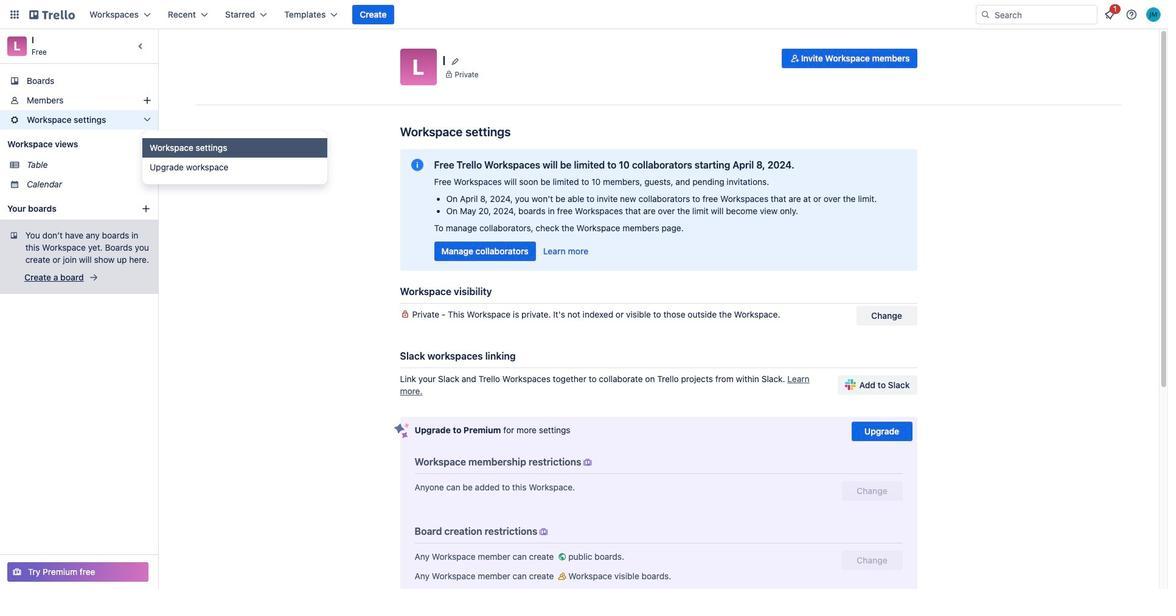 Task type: describe. For each thing, give the bounding box(es) containing it.
0 vertical spatial sm image
[[582, 457, 594, 469]]

1 notification image
[[1103, 7, 1118, 22]]

0 horizontal spatial sm image
[[538, 526, 550, 538]]

jeremy miller (jeremymiller198) image
[[1147, 7, 1162, 22]]

1 horizontal spatial sm image
[[789, 52, 802, 65]]

search image
[[981, 10, 991, 19]]

your boards with 0 items element
[[7, 202, 135, 216]]



Task type: vqa. For each thing, say whether or not it's contained in the screenshot.
middle sm image
yes



Task type: locate. For each thing, give the bounding box(es) containing it.
2 vertical spatial sm image
[[557, 570, 569, 583]]

back to home image
[[29, 5, 75, 24]]

1 vertical spatial sm image
[[557, 551, 569, 563]]

open information menu image
[[1126, 9, 1138, 21]]

sm image
[[582, 457, 594, 469], [557, 551, 569, 563], [557, 570, 569, 583]]

add board image
[[141, 204, 151, 214]]

primary element
[[0, 0, 1169, 29]]

workspace navigation collapse icon image
[[133, 38, 150, 55]]

1 vertical spatial sm image
[[538, 526, 550, 538]]

sparkle image
[[394, 423, 409, 439]]

Search field
[[991, 6, 1098, 23]]

sm image
[[789, 52, 802, 65], [538, 526, 550, 538]]

0 vertical spatial sm image
[[789, 52, 802, 65]]



